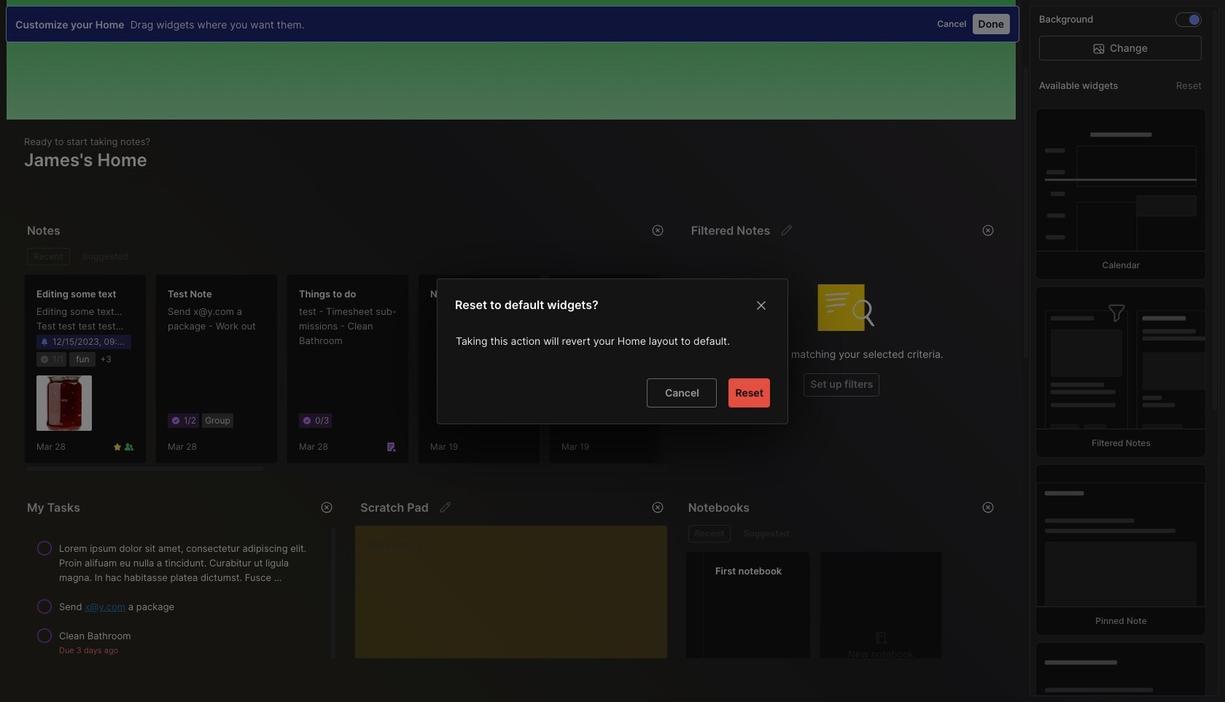 Task type: vqa. For each thing, say whether or not it's contained in the screenshot.
WHAT'S NEW field
no



Task type: describe. For each thing, give the bounding box(es) containing it.
0 horizontal spatial edit widget title image
[[438, 500, 453, 515]]



Task type: locate. For each thing, give the bounding box(es) containing it.
close image
[[753, 296, 770, 314]]

1 horizontal spatial edit widget title image
[[780, 223, 795, 238]]

edit widget title image
[[780, 223, 795, 238], [438, 500, 453, 515]]

0 vertical spatial edit widget title image
[[780, 223, 795, 238]]

1 vertical spatial edit widget title image
[[438, 500, 453, 515]]



